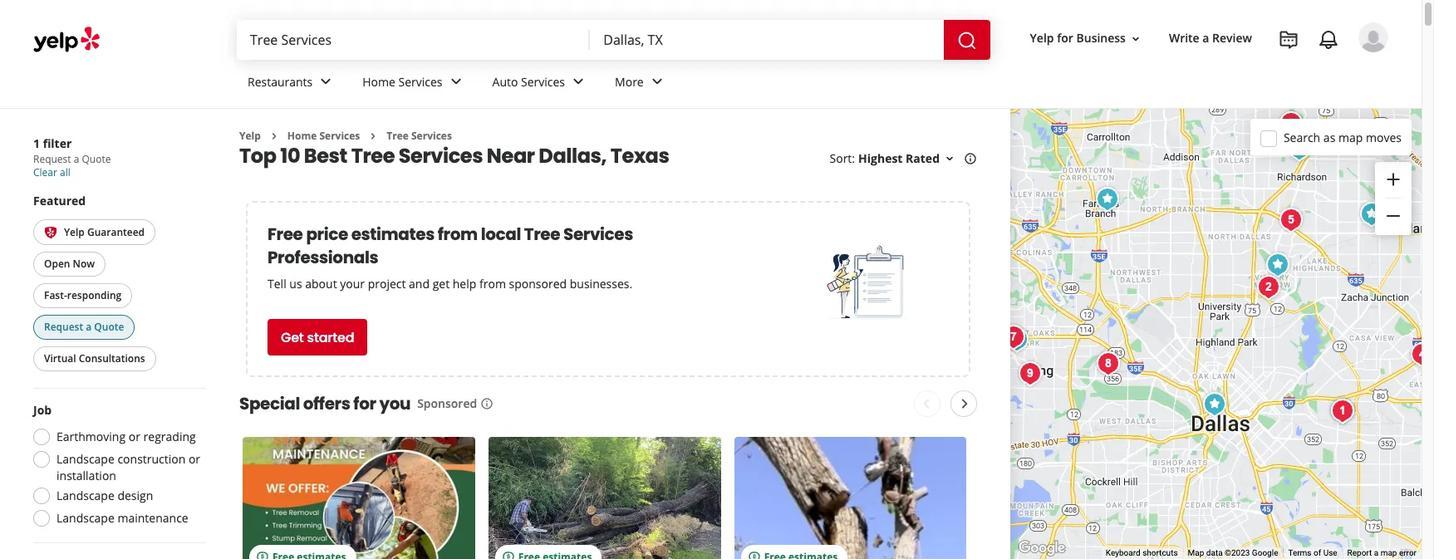 Task type: locate. For each thing, give the bounding box(es) containing it.
16 free estimates v2 image
[[256, 551, 269, 559], [747, 551, 761, 559]]

a inside 'button'
[[86, 320, 92, 334]]

24 chevron down v2 image right auto services
[[568, 72, 588, 92]]

or
[[129, 429, 140, 445], [189, 451, 200, 467]]

1 filter request a quote clear all
[[33, 135, 111, 179]]

sponsored
[[509, 276, 567, 292]]

0 horizontal spatial 16 chevron down v2 image
[[943, 152, 956, 166]]

us
[[289, 276, 302, 292]]

quote inside 1 filter request a quote clear all
[[82, 152, 111, 166]]

16 chevron down v2 image right rated
[[943, 152, 956, 166]]

yelp left 16 chevron right v2 image
[[239, 129, 261, 143]]

texas tree surgeons image
[[1355, 198, 1388, 231]]

yelp for yelp for business
[[1030, 30, 1054, 46]]

texas
[[610, 142, 669, 170]]

24 chevron down v2 image inside more link
[[647, 72, 667, 92]]

1 landscape from the top
[[56, 451, 114, 467]]

2 landscape from the top
[[56, 488, 114, 504]]

landscape down installation
[[56, 488, 114, 504]]

yelp for yelp guaranteed
[[64, 225, 85, 239]]

map left error
[[1381, 548, 1397, 558]]

a inside 1 filter request a quote clear all
[[74, 152, 79, 166]]

16 free estimates v2 image
[[502, 551, 515, 559]]

more
[[615, 74, 644, 89]]

none field the find
[[250, 31, 577, 49]]

landscape for landscape maintenance
[[56, 510, 114, 526]]

0 vertical spatial quote
[[82, 152, 111, 166]]

16 chevron down v2 image right business
[[1129, 32, 1142, 45]]

quote up consultations
[[94, 320, 124, 334]]

home services inside business categories element
[[362, 74, 442, 89]]

estimates
[[351, 223, 434, 246]]

home services link left 16 chevron right v2 icon
[[287, 129, 360, 143]]

1 vertical spatial yelp
[[239, 129, 261, 143]]

tree right local
[[524, 223, 560, 246]]

0 horizontal spatial home
[[287, 129, 317, 143]]

a right report
[[1374, 548, 1379, 558]]

0 vertical spatial home
[[362, 74, 395, 89]]

free
[[268, 223, 303, 246]]

0 horizontal spatial 16 free estimates v2 image
[[256, 551, 269, 559]]

3 24 chevron down v2 image from the left
[[647, 72, 667, 92]]

map for error
[[1381, 548, 1397, 558]]

google image
[[1014, 538, 1069, 559]]

1 horizontal spatial none field
[[603, 31, 930, 49]]

request
[[33, 152, 71, 166], [44, 320, 83, 334]]

earthmoving
[[56, 429, 126, 445]]

0 vertical spatial 16 chevron down v2 image
[[1129, 32, 1142, 45]]

or down regrading
[[189, 451, 200, 467]]

terms of use link
[[1288, 548, 1337, 558]]

from
[[438, 223, 478, 246], [479, 276, 506, 292]]

more link
[[602, 60, 680, 108]]

map for moves
[[1338, 129, 1363, 145]]

next image
[[955, 394, 975, 414]]

24 chevron down v2 image right "more"
[[647, 72, 667, 92]]

notifications image
[[1319, 30, 1338, 50]]

get
[[433, 276, 450, 292]]

2 24 chevron down v2 image from the left
[[568, 72, 588, 92]]

24 chevron down v2 image for auto services
[[568, 72, 588, 92]]

Find text field
[[250, 31, 577, 49]]

option group
[[28, 402, 206, 532]]

from left local
[[438, 223, 478, 246]]

24 chevron down v2 image right restaurants
[[316, 72, 336, 92]]

a for write
[[1202, 30, 1209, 46]]

1 horizontal spatial 16 info v2 image
[[964, 152, 977, 166]]

0 horizontal spatial 16 info v2 image
[[480, 397, 494, 411]]

1 none field from the left
[[250, 31, 577, 49]]

2 horizontal spatial yelp
[[1030, 30, 1054, 46]]

home services
[[362, 74, 442, 89], [287, 129, 360, 143]]

home inside business categories element
[[362, 74, 395, 89]]

a right all
[[74, 152, 79, 166]]

1 vertical spatial landscape
[[56, 488, 114, 504]]

2 vertical spatial landscape
[[56, 510, 114, 526]]

aaron's tree service image
[[1405, 338, 1434, 371]]

home right 16 chevron right v2 image
[[287, 129, 317, 143]]

earthmoving or regrading
[[56, 429, 196, 445]]

get started button
[[268, 319, 367, 356]]

1 vertical spatial 16 chevron down v2 image
[[943, 152, 956, 166]]

0 vertical spatial or
[[129, 429, 140, 445]]

or up construction
[[129, 429, 140, 445]]

landscape down landscape design
[[56, 510, 114, 526]]

group
[[1375, 162, 1412, 235]]

yelp inside yelp guaranteed button
[[64, 225, 85, 239]]

kutt n grow image
[[1261, 248, 1294, 282]]

16 chevron down v2 image
[[1129, 32, 1142, 45], [943, 152, 956, 166]]

1 horizontal spatial 24 chevron down v2 image
[[568, 72, 588, 92]]

2 none field from the left
[[603, 31, 930, 49]]

1 vertical spatial for
[[353, 392, 376, 416]]

featured group
[[30, 193, 206, 375]]

businesses.
[[570, 276, 632, 292]]

16 chevron down v2 image inside highest rated dropdown button
[[943, 152, 956, 166]]

write a review
[[1169, 30, 1252, 46]]

home services link
[[349, 60, 479, 108], [287, 129, 360, 143]]

dallas garden services image
[[1090, 183, 1124, 216]]

map right as
[[1338, 129, 1363, 145]]

1 horizontal spatial from
[[479, 276, 506, 292]]

0 horizontal spatial for
[[353, 392, 376, 416]]

request up virtual at the bottom of page
[[44, 320, 83, 334]]

for left business
[[1057, 30, 1073, 46]]

yelp for business button
[[1023, 24, 1149, 54]]

24 chevron down v2 image
[[316, 72, 336, 92], [568, 72, 588, 92], [647, 72, 667, 92]]

16 info v2 image right sponsored
[[480, 397, 494, 411]]

1 vertical spatial map
[[1381, 548, 1397, 558]]

1 vertical spatial from
[[479, 276, 506, 292]]

home
[[362, 74, 395, 89], [287, 129, 317, 143]]

1 vertical spatial or
[[189, 451, 200, 467]]

a down fast-responding button at the left bottom of page
[[86, 320, 92, 334]]

yelp inside yelp for business button
[[1030, 30, 1054, 46]]

offers
[[303, 392, 350, 416]]

services up businesses.
[[563, 223, 633, 246]]

highest rated
[[858, 151, 940, 167]]

16 info v2 image
[[964, 152, 977, 166], [480, 397, 494, 411]]

24 chevron down v2 image inside restaurants link
[[316, 72, 336, 92]]

virtual
[[44, 352, 76, 366]]

yelp left business
[[1030, 30, 1054, 46]]

write a review link
[[1162, 24, 1259, 54]]

0 vertical spatial from
[[438, 223, 478, 246]]

3 landscape from the top
[[56, 510, 114, 526]]

16 chevron down v2 image inside yelp for business button
[[1129, 32, 1142, 45]]

None search field
[[237, 20, 993, 60]]

virtual consultations button
[[33, 347, 156, 372]]

0 horizontal spatial none field
[[250, 31, 577, 49]]

for
[[1057, 30, 1073, 46], [353, 392, 376, 416]]

tree
[[387, 129, 409, 143], [351, 142, 395, 170], [524, 223, 560, 246]]

google
[[1252, 548, 1278, 558]]

report a map error
[[1347, 548, 1417, 558]]

16 chevron right v2 image
[[367, 129, 380, 143]]

1 horizontal spatial home services
[[362, 74, 442, 89]]

16 yelp guaranteed v2 image
[[44, 226, 57, 240]]

0 vertical spatial yelp
[[1030, 30, 1054, 46]]

fast-responding
[[44, 289, 121, 303]]

search image
[[957, 30, 977, 50]]

terms
[[1288, 548, 1312, 558]]

lemon tree image
[[1000, 323, 1033, 356]]

1 horizontal spatial or
[[189, 451, 200, 467]]

a right 'write'
[[1202, 30, 1209, 46]]

0 vertical spatial 16 info v2 image
[[964, 152, 977, 166]]

home services down the find field
[[362, 74, 442, 89]]

projects image
[[1279, 30, 1299, 50]]

0 vertical spatial map
[[1338, 129, 1363, 145]]

tactical tree operations image
[[1013, 357, 1046, 390]]

landscape construction or installation
[[56, 451, 200, 484]]

landscape
[[56, 451, 114, 467], [56, 488, 114, 504], [56, 510, 114, 526]]

1 horizontal spatial map
[[1381, 548, 1397, 558]]

0 vertical spatial home services
[[362, 74, 442, 89]]

1 24 chevron down v2 image from the left
[[316, 72, 336, 92]]

fast-responding button
[[33, 284, 132, 309]]

home down the find text box
[[362, 74, 395, 89]]

filter
[[43, 135, 72, 151]]

1 horizontal spatial home
[[362, 74, 395, 89]]

0 vertical spatial landscape
[[56, 451, 114, 467]]

quote right all
[[82, 152, 111, 166]]

2 vertical spatial yelp
[[64, 225, 85, 239]]

home services left 16 chevron right v2 icon
[[287, 129, 360, 143]]

1 vertical spatial 16 info v2 image
[[480, 397, 494, 411]]

2 horizontal spatial 24 chevron down v2 image
[[647, 72, 667, 92]]

local
[[481, 223, 521, 246]]

acadia tree care image
[[1282, 132, 1316, 165]]

None field
[[250, 31, 577, 49], [603, 31, 930, 49]]

1 horizontal spatial 16 chevron down v2 image
[[1129, 32, 1142, 45]]

guaranteed
[[87, 225, 145, 239]]

terms of use
[[1288, 548, 1337, 558]]

0 vertical spatial request
[[33, 152, 71, 166]]

none field up business categories element
[[603, 31, 930, 49]]

price
[[306, 223, 348, 246]]

1 vertical spatial quote
[[94, 320, 124, 334]]

open now button
[[33, 252, 106, 277]]

1 vertical spatial home services
[[287, 129, 360, 143]]

sort:
[[830, 151, 855, 167]]

1 horizontal spatial for
[[1057, 30, 1073, 46]]

search
[[1284, 129, 1320, 145]]

restaurants
[[248, 74, 313, 89]]

chippers tree service image
[[1091, 347, 1125, 381]]

top
[[239, 142, 276, 170]]

yelp right 16 yelp guaranteed v2 image on the top left of the page
[[64, 225, 85, 239]]

0 horizontal spatial home services
[[287, 129, 360, 143]]

free price estimates from local tree services professionals image
[[826, 242, 909, 325]]

consultations
[[79, 352, 145, 366]]

fast-
[[44, 289, 67, 303]]

request a quote button
[[33, 315, 135, 340]]

leatherface tree service image
[[1252, 271, 1285, 304]]

tree right best
[[351, 142, 395, 170]]

from right help
[[479, 276, 506, 292]]

error
[[1399, 548, 1417, 558]]

1 vertical spatial home
[[287, 129, 317, 143]]

1 horizontal spatial 16 free estimates v2 image
[[747, 551, 761, 559]]

open
[[44, 257, 70, 271]]

1 vertical spatial request
[[44, 320, 83, 334]]

0 horizontal spatial yelp
[[64, 225, 85, 239]]

1
[[33, 135, 40, 151]]

sponsored
[[417, 396, 477, 412]]

0 horizontal spatial from
[[438, 223, 478, 246]]

tree services
[[387, 129, 452, 143]]

business
[[1076, 30, 1126, 46]]

for left the you
[[353, 392, 376, 416]]

0 horizontal spatial map
[[1338, 129, 1363, 145]]

southern clean image
[[1418, 177, 1434, 210]]

auto services link
[[479, 60, 602, 108]]

24 chevron down v2 image inside auto services link
[[568, 72, 588, 92]]

review
[[1212, 30, 1252, 46]]

lorenzo's tree services image
[[1326, 395, 1359, 428], [1326, 395, 1359, 428]]

request down "filter"
[[33, 152, 71, 166]]

landscape inside landscape construction or installation
[[56, 451, 114, 467]]

0 horizontal spatial 24 chevron down v2 image
[[316, 72, 336, 92]]

none field up 24 chevron down v2 icon
[[250, 31, 577, 49]]

1 horizontal spatial yelp
[[239, 129, 261, 143]]

yelp guaranteed button
[[33, 219, 155, 245]]

tell
[[268, 276, 286, 292]]

landscape up installation
[[56, 451, 114, 467]]

0 vertical spatial for
[[1057, 30, 1073, 46]]

16 info v2 image right rated
[[964, 152, 977, 166]]

16 chevron down v2 image for highest rated
[[943, 152, 956, 166]]

home services link down the find field
[[349, 60, 479, 108]]

free price estimates from local tree services professionals tell us about your project and get help from sponsored businesses.
[[268, 223, 633, 292]]

0 horizontal spatial or
[[129, 429, 140, 445]]



Task type: describe. For each thing, give the bounding box(es) containing it.
map region
[[937, 0, 1434, 559]]

highest rated button
[[858, 151, 956, 167]]

about
[[305, 276, 337, 292]]

get started
[[281, 328, 354, 347]]

yelp link
[[239, 129, 261, 143]]

near
[[487, 142, 535, 170]]

h tree service image
[[1274, 107, 1307, 140]]

quote inside 'button'
[[94, 320, 124, 334]]

use
[[1323, 548, 1337, 558]]

16 chevron right v2 image
[[267, 129, 281, 143]]

services left near
[[399, 142, 483, 170]]

clear
[[33, 165, 57, 179]]

services right 16 chevron right v2 icon
[[411, 129, 452, 143]]

ten brothers image
[[1198, 388, 1231, 421]]

rated
[[906, 151, 940, 167]]

24 chevron down v2 image for restaurants
[[316, 72, 336, 92]]

a for request
[[86, 320, 92, 334]]

request inside 1 filter request a quote clear all
[[33, 152, 71, 166]]

construction
[[117, 451, 185, 467]]

special offers for you
[[239, 392, 411, 416]]

services inside free price estimates from local tree services professionals tell us about your project and get help from sponsored businesses.
[[563, 223, 633, 246]]

16 chevron down v2 image for yelp for business
[[1129, 32, 1142, 45]]

1 16 free estimates v2 image from the left
[[256, 551, 269, 559]]

auto
[[492, 74, 518, 89]]

1 vertical spatial home services link
[[287, 129, 360, 143]]

featured
[[33, 193, 86, 209]]

business categories element
[[234, 60, 1388, 108]]

zoom out image
[[1383, 206, 1403, 226]]

brad k. image
[[1358, 22, 1388, 52]]

virtual consultations
[[44, 352, 145, 366]]

help
[[453, 276, 476, 292]]

landscape for landscape construction or installation
[[56, 451, 114, 467]]

restaurants link
[[234, 60, 349, 108]]

user actions element
[[1017, 21, 1412, 123]]

report
[[1347, 548, 1372, 558]]

auto services
[[492, 74, 565, 89]]

map data ©2023 google
[[1188, 548, 1278, 558]]

design
[[117, 488, 153, 504]]

0 vertical spatial home services link
[[349, 60, 479, 108]]

clear all link
[[33, 165, 70, 179]]

open now
[[44, 257, 95, 271]]

16 info v2 image for special offers for you
[[480, 397, 494, 411]]

of
[[1314, 548, 1321, 558]]

services right the auto in the left of the page
[[521, 74, 565, 89]]

highest
[[858, 151, 903, 167]]

moves
[[1366, 129, 1402, 145]]

keyboard shortcuts
[[1106, 548, 1178, 558]]

and
[[409, 276, 430, 292]]

top 10 best tree services near dallas, texas
[[239, 142, 669, 170]]

best
[[304, 142, 347, 170]]

report a map error link
[[1347, 548, 1417, 558]]

keyboard shortcuts button
[[1106, 548, 1178, 559]]

keyboard
[[1106, 548, 1140, 558]]

©2023
[[1225, 548, 1250, 558]]

you
[[379, 392, 411, 416]]

tree services link
[[387, 129, 452, 143]]

map
[[1188, 548, 1204, 558]]

now
[[73, 257, 95, 271]]

landscape design
[[56, 488, 153, 504]]

request a quote
[[44, 320, 124, 334]]

job
[[33, 402, 52, 418]]

project
[[368, 276, 406, 292]]

albert's tree service image
[[1274, 204, 1307, 237]]

2 16 free estimates v2 image from the left
[[747, 551, 761, 559]]

get
[[281, 328, 304, 347]]

tree right 16 chevron right v2 icon
[[387, 129, 409, 143]]

none field the near
[[603, 31, 930, 49]]

request inside 'button'
[[44, 320, 83, 334]]

yelp for yelp link
[[239, 129, 261, 143]]

installation
[[56, 468, 116, 484]]

or inside landscape construction or installation
[[189, 451, 200, 467]]

special
[[239, 392, 300, 416]]

10
[[280, 142, 300, 170]]

search as map moves
[[1284, 129, 1402, 145]]

started
[[307, 328, 354, 347]]

yelp for business
[[1030, 30, 1126, 46]]

services left 16 chevron right v2 icon
[[319, 129, 360, 143]]

tree inside free price estimates from local tree services professionals tell us about your project and get help from sponsored businesses.
[[524, 223, 560, 246]]

regrading
[[143, 429, 196, 445]]

Near text field
[[603, 31, 930, 49]]

dallas,
[[539, 142, 607, 170]]

yelp guaranteed
[[64, 225, 145, 239]]

responding
[[67, 289, 121, 303]]

24 chevron down v2 image
[[446, 72, 466, 92]]

l & t landscaping image
[[997, 321, 1030, 354]]

for inside button
[[1057, 30, 1073, 46]]

as
[[1323, 129, 1335, 145]]

24 chevron down v2 image for more
[[647, 72, 667, 92]]

all
[[60, 165, 70, 179]]

option group containing job
[[28, 402, 206, 532]]

your
[[340, 276, 365, 292]]

previous image
[[917, 394, 937, 414]]

landscape for landscape design
[[56, 488, 114, 504]]

services left 24 chevron down v2 icon
[[398, 74, 442, 89]]

maintenance
[[117, 510, 188, 526]]

16 info v2 image for top 10 best tree services near dallas, texas
[[964, 152, 977, 166]]

a for report
[[1374, 548, 1379, 558]]

zoom in image
[[1383, 169, 1403, 189]]



Task type: vqa. For each thing, say whether or not it's contained in the screenshot.
A inside the button
yes



